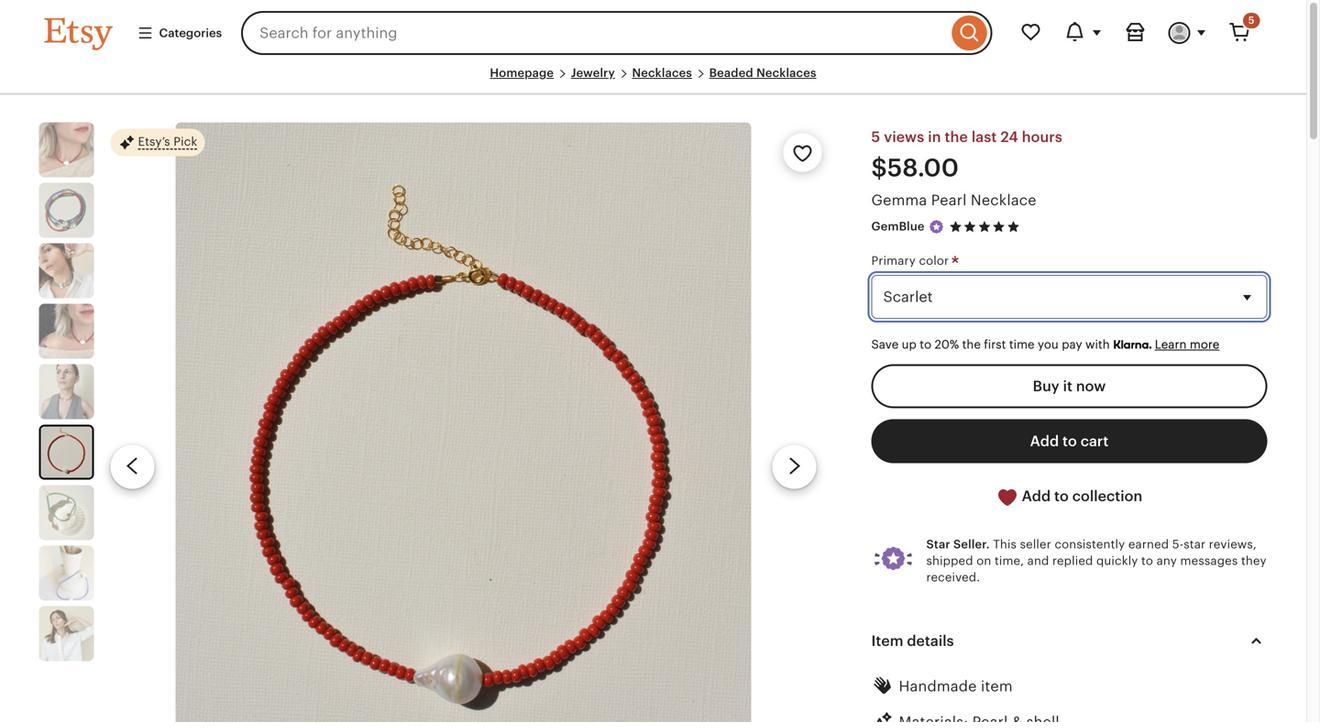 Task type: describe. For each thing, give the bounding box(es) containing it.
5 link
[[1219, 11, 1263, 55]]

menu bar containing homepage
[[44, 66, 1263, 95]]

star_seller image
[[929, 219, 945, 235]]

gemma
[[872, 192, 928, 209]]

handmade
[[899, 679, 977, 695]]

star
[[1184, 538, 1206, 552]]

details
[[907, 633, 955, 650]]

primary
[[872, 254, 916, 268]]

buy it now button
[[872, 365, 1268, 409]]

20%
[[935, 338, 960, 352]]

item
[[872, 633, 904, 650]]

add to collection button
[[872, 475, 1268, 520]]

with
[[1086, 338, 1110, 352]]

pearl
[[932, 192, 967, 209]]

to left collection in the bottom right of the page
[[1055, 488, 1069, 505]]

homepage link
[[490, 66, 554, 80]]

Search for anything text field
[[241, 11, 948, 55]]

jewelry link
[[571, 66, 615, 80]]

star seller.
[[927, 538, 990, 552]]

1 necklaces from the left
[[632, 66, 693, 80]]

1 horizontal spatial gemma pearl necklace scarlet image
[[176, 123, 752, 723]]

save
[[872, 338, 899, 352]]

more
[[1190, 338, 1220, 352]]

necklace
[[971, 192, 1037, 209]]

add to collection
[[1019, 488, 1143, 505]]

they
[[1242, 554, 1267, 568]]

buy
[[1033, 378, 1060, 395]]

hours
[[1022, 129, 1063, 145]]

etsy's
[[138, 135, 170, 149]]

pick
[[174, 135, 198, 149]]

views
[[884, 129, 925, 145]]

beaded necklaces
[[710, 66, 817, 80]]

etsy's pick
[[138, 135, 198, 149]]

gemma pearl necklace
[[872, 192, 1037, 209]]

add to cart button
[[872, 420, 1268, 464]]

messages
[[1181, 554, 1239, 568]]

klarna.
[[1114, 338, 1152, 352]]

time,
[[995, 554, 1025, 568]]

primary color
[[872, 254, 953, 268]]

homepage
[[490, 66, 554, 80]]

etsy's pick button
[[111, 128, 205, 157]]

gemblue link
[[872, 220, 925, 234]]

now
[[1077, 378, 1106, 395]]

earned
[[1129, 538, 1170, 552]]

gemma pearl necklace grass image
[[39, 486, 94, 541]]

any
[[1157, 554, 1178, 568]]

replied
[[1053, 554, 1094, 568]]

handmade item
[[899, 679, 1013, 695]]

quickly
[[1097, 554, 1139, 568]]

collection
[[1073, 488, 1143, 505]]



Task type: locate. For each thing, give the bounding box(es) containing it.
add
[[1031, 433, 1060, 450], [1022, 488, 1051, 505]]

save up to 20% the first time you pay with klarna. learn more
[[872, 338, 1220, 352]]

to inside save up to 20% the first time you pay with klarna. learn more
[[920, 338, 932, 352]]

to inside this seller consistently earned 5-star reviews, shipped on time, and replied quickly to any messages they received.
[[1142, 554, 1154, 568]]

1 vertical spatial 5
[[872, 129, 881, 145]]

item
[[981, 679, 1013, 695]]

time
[[1010, 338, 1035, 352]]

categories banner
[[11, 0, 1296, 66]]

to right up
[[920, 338, 932, 352]]

5 inside categories banner
[[1249, 15, 1255, 26]]

1 horizontal spatial necklaces
[[757, 66, 817, 80]]

gemma pearl necklace image 2 image
[[39, 183, 94, 238]]

5
[[1249, 15, 1255, 26], [872, 129, 881, 145]]

add up the seller
[[1022, 488, 1051, 505]]

gemma pearl necklace scarlet image
[[176, 123, 752, 723], [41, 427, 92, 478]]

0 vertical spatial 5
[[1249, 15, 1255, 26]]

0 horizontal spatial necklaces
[[632, 66, 693, 80]]

gemma pearl necklace image 4 image
[[39, 304, 94, 359]]

you
[[1038, 338, 1059, 352]]

seller
[[1021, 538, 1052, 552]]

beaded necklaces link
[[710, 66, 817, 80]]

item details button
[[855, 620, 1285, 664]]

gemma pearl necklace image 9 image
[[39, 607, 94, 662]]

color
[[920, 254, 950, 268]]

0 horizontal spatial gemma pearl necklace scarlet image
[[41, 427, 92, 478]]

it
[[1064, 378, 1073, 395]]

on
[[977, 554, 992, 568]]

jewelry
[[571, 66, 615, 80]]

1 vertical spatial add
[[1022, 488, 1051, 505]]

categories button
[[123, 16, 236, 50]]

first
[[984, 338, 1007, 352]]

menu bar
[[44, 66, 1263, 95]]

gemma pearl necklace lavender image
[[39, 546, 94, 601]]

0 vertical spatial the
[[945, 129, 969, 145]]

to left "cart"
[[1063, 433, 1078, 450]]

5 inside 5 views in the last 24 hours $58.00
[[872, 129, 881, 145]]

this
[[994, 538, 1017, 552]]

this seller consistently earned 5-star reviews, shipped on time, and replied quickly to any messages they received.
[[927, 538, 1267, 585]]

and
[[1028, 554, 1050, 568]]

5-
[[1173, 538, 1184, 552]]

to down earned
[[1142, 554, 1154, 568]]

gemma pearl necklace image 5 image
[[39, 365, 94, 420]]

1 vertical spatial the
[[963, 338, 981, 352]]

none search field inside categories banner
[[241, 11, 993, 55]]

5 for 5
[[1249, 15, 1255, 26]]

add for add to collection
[[1022, 488, 1051, 505]]

5 views in the last 24 hours $58.00
[[872, 129, 1063, 182]]

the inside save up to 20% the first time you pay with klarna. learn more
[[963, 338, 981, 352]]

the right "in"
[[945, 129, 969, 145]]

shipped
[[927, 554, 974, 568]]

add left "cart"
[[1031, 433, 1060, 450]]

gemblue
[[872, 220, 925, 234]]

0 horizontal spatial 5
[[872, 129, 881, 145]]

buy it now
[[1033, 378, 1106, 395]]

beaded
[[710, 66, 754, 80]]

0 vertical spatial add
[[1031, 433, 1060, 450]]

star
[[927, 538, 951, 552]]

consistently
[[1055, 538, 1126, 552]]

in
[[928, 129, 942, 145]]

the inside 5 views in the last 24 hours $58.00
[[945, 129, 969, 145]]

2 necklaces from the left
[[757, 66, 817, 80]]

categories
[[159, 26, 222, 40]]

gemma pearl necklace image 3 image
[[39, 244, 94, 299]]

item details
[[872, 633, 955, 650]]

up
[[902, 338, 917, 352]]

learn more button
[[1155, 338, 1220, 352]]

$58.00
[[872, 154, 959, 182]]

the left "first"
[[963, 338, 981, 352]]

1 horizontal spatial 5
[[1249, 15, 1255, 26]]

reviews,
[[1210, 538, 1257, 552]]

24
[[1001, 129, 1019, 145]]

last
[[972, 129, 997, 145]]

5 for 5 views in the last 24 hours $58.00
[[872, 129, 881, 145]]

pay
[[1062, 338, 1083, 352]]

necklaces right "beaded"
[[757, 66, 817, 80]]

necklaces link
[[632, 66, 693, 80]]

None search field
[[241, 11, 993, 55]]

gemma pearl necklace image 1 image
[[39, 123, 94, 178]]

necklaces
[[632, 66, 693, 80], [757, 66, 817, 80]]

to
[[920, 338, 932, 352], [1063, 433, 1078, 450], [1055, 488, 1069, 505], [1142, 554, 1154, 568]]

necklaces right jewelry
[[632, 66, 693, 80]]

seller.
[[954, 538, 990, 552]]

add to cart
[[1031, 433, 1109, 450]]

the
[[945, 129, 969, 145], [963, 338, 981, 352]]

received.
[[927, 571, 981, 585]]

add for add to cart
[[1031, 433, 1060, 450]]

cart
[[1081, 433, 1109, 450]]

learn
[[1155, 338, 1187, 352]]



Task type: vqa. For each thing, say whether or not it's contained in the screenshot.
star seller.
yes



